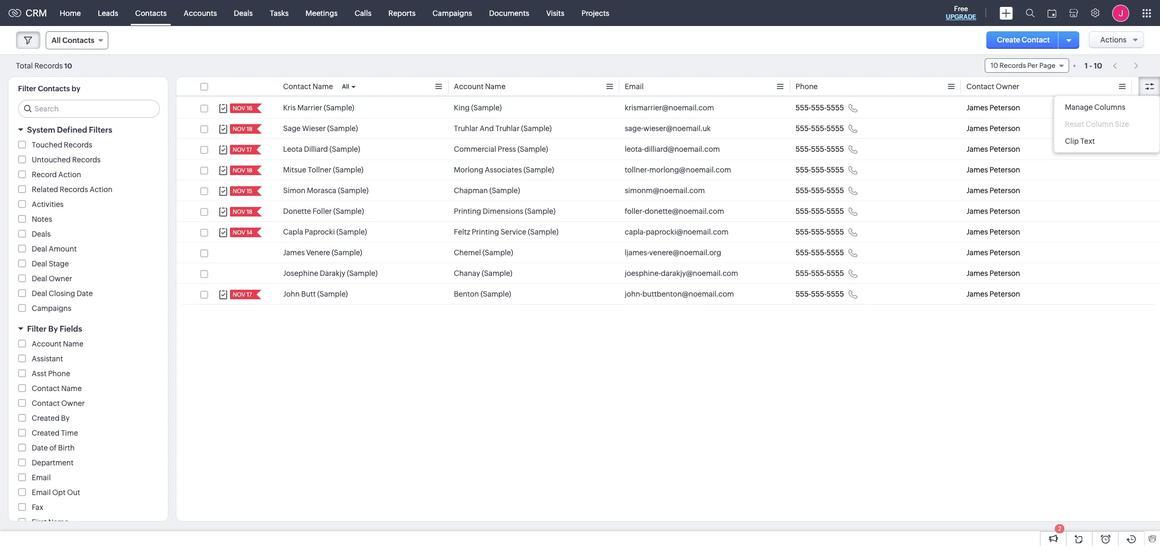 Task type: describe. For each thing, give the bounding box(es) containing it.
0 vertical spatial account name
[[454, 82, 506, 91]]

simonm@noemail.com
[[625, 187, 705, 195]]

buttbenton@noemail.com
[[643, 290, 734, 299]]

touched
[[32, 141, 62, 149]]

related records action
[[32, 185, 112, 194]]

all for all contacts
[[52, 36, 61, 45]]

peterson for buttbenton@noemail.com
[[990, 290, 1021, 299]]

press
[[498, 145, 516, 154]]

-
[[1090, 61, 1093, 70]]

all for all
[[342, 83, 349, 90]]

5 555-555-5555 from the top
[[796, 187, 845, 195]]

documents
[[489, 9, 530, 17]]

sage-wieser@noemail.uk link
[[625, 123, 711, 134]]

name up king (sample) link on the left of page
[[485, 82, 506, 91]]

foller-donette@noemail.com link
[[625, 206, 725, 217]]

morlong associates (sample) link
[[454, 165, 554, 175]]

morlong associates (sample)
[[454, 166, 554, 174]]

nov 18 link for sage
[[230, 124, 254, 134]]

mitsue tollner (sample) link
[[283, 165, 364, 175]]

james peterson for paprocki@noemail.com
[[967, 228, 1021, 237]]

0 horizontal spatial action
[[58, 171, 81, 179]]

assistant
[[32, 355, 63, 364]]

records for untouched
[[72, 156, 101, 164]]

nov 18 for donette foller (sample)
[[233, 209, 253, 215]]

donette foller (sample) link
[[283, 206, 364, 217]]

555-555-5555 for buttbenton@noemail.com
[[796, 290, 845, 299]]

16
[[247, 105, 253, 112]]

james for dilliard@noemail.com
[[967, 145, 989, 154]]

butt
[[301, 290, 316, 299]]

(sample) down chemel (sample) link
[[482, 269, 513, 278]]

kris marrier (sample) link
[[283, 103, 355, 113]]

touched records
[[32, 141, 92, 149]]

foller-
[[625, 207, 645, 216]]

tasks
[[270, 9, 289, 17]]

joesphine-darakjy@noemail.com link
[[625, 268, 739, 279]]

0 vertical spatial owner
[[996, 82, 1020, 91]]

contact up kris
[[283, 82, 311, 91]]

nov for kris marrier (sample)
[[233, 105, 246, 112]]

sage
[[283, 124, 301, 133]]

james for buttbenton@noemail.com
[[967, 290, 989, 299]]

1 vertical spatial printing
[[472, 228, 499, 237]]

profile element
[[1107, 0, 1136, 26]]

1 vertical spatial account
[[32, 340, 61, 349]]

(sample) right associates
[[524, 166, 554, 174]]

(sample) down feltz printing service (sample)
[[483, 249, 513, 257]]

(sample) right tollner
[[333, 166, 364, 174]]

create contact button
[[987, 31, 1061, 49]]

simon
[[283, 187, 306, 195]]

name right first
[[48, 519, 69, 527]]

5555 for paprocki@noemail.com
[[827, 228, 845, 237]]

0 horizontal spatial deals
[[32, 230, 51, 239]]

benton (sample) link
[[454, 289, 511, 300]]

calls link
[[346, 0, 380, 26]]

5555 for dilliard@noemail.com
[[827, 145, 845, 154]]

10 records per page
[[991, 62, 1056, 70]]

truhlar and truhlar (sample)
[[454, 124, 552, 133]]

5555 for donette@noemail.com
[[827, 207, 845, 216]]

mitsue
[[283, 166, 306, 174]]

1 555-555-5555 from the top
[[796, 104, 845, 112]]

crm link
[[9, 7, 47, 19]]

records for 10
[[1000, 62, 1027, 70]]

(sample) right darakjy
[[347, 269, 378, 278]]

commercial
[[454, 145, 497, 154]]

deal closing date
[[32, 290, 93, 298]]

printing dimensions (sample)
[[454, 207, 556, 216]]

dilliard
[[304, 145, 328, 154]]

john-
[[625, 290, 643, 299]]

1 horizontal spatial date
[[77, 290, 93, 298]]

opt
[[52, 489, 66, 497]]

5555 for buttbenton@noemail.com
[[827, 290, 845, 299]]

10 inside field
[[991, 62, 999, 70]]

projects
[[582, 9, 610, 17]]

peterson for paprocki@noemail.com
[[990, 228, 1021, 237]]

ljames-
[[625, 249, 650, 257]]

5 peterson from the top
[[990, 187, 1021, 195]]

0 vertical spatial email
[[625, 82, 644, 91]]

joesphine-darakjy@noemail.com
[[625, 269, 739, 278]]

peterson for morlong@noemail.com
[[990, 166, 1021, 174]]

calendar image
[[1048, 9, 1057, 17]]

2 vertical spatial email
[[32, 489, 51, 497]]

nov 18 link for mitsue
[[230, 166, 254, 175]]

deal owner
[[32, 275, 72, 283]]

venere@noemail.org
[[650, 249, 722, 257]]

defined
[[57, 125, 87, 134]]

10 Records Per Page field
[[985, 58, 1070, 73]]

james peterson for morlong@noemail.com
[[967, 166, 1021, 174]]

(sample) right wieser on the top
[[327, 124, 358, 133]]

associates
[[485, 166, 522, 174]]

create contact
[[998, 36, 1051, 44]]

name down fields
[[63, 340, 83, 349]]

simon morasca (sample)
[[283, 187, 369, 195]]

(sample) right morasca
[[338, 187, 369, 195]]

nov for simon morasca (sample)
[[233, 188, 246, 195]]

capla paprocki (sample) link
[[283, 227, 367, 238]]

asst
[[32, 370, 47, 378]]

calls
[[355, 9, 372, 17]]

and
[[480, 124, 494, 133]]

james peterson for wieser@noemail.uk
[[967, 124, 1021, 133]]

create
[[998, 36, 1021, 44]]

1 horizontal spatial contact owner
[[967, 82, 1020, 91]]

search element
[[1020, 0, 1042, 26]]

benton (sample)
[[454, 290, 511, 299]]

record
[[32, 171, 57, 179]]

created for created time
[[32, 429, 60, 438]]

5 james peterson from the top
[[967, 187, 1021, 195]]

0 vertical spatial campaigns
[[433, 9, 472, 17]]

(sample) down "chanay (sample)"
[[481, 290, 511, 299]]

5555 for wieser@noemail.uk
[[827, 124, 845, 133]]

(sample) down darakjy
[[317, 290, 348, 299]]

1 - 10
[[1085, 61, 1103, 70]]

system defined filters button
[[9, 121, 168, 139]]

commercial press (sample)
[[454, 145, 548, 154]]

leota-dilliard@noemail.com link
[[625, 144, 720, 155]]

17 for john
[[247, 292, 252, 298]]

nov for leota dilliard (sample)
[[233, 147, 246, 153]]

555-555-5555 for donette@noemail.com
[[796, 207, 845, 216]]

peterson for dilliard@noemail.com
[[990, 145, 1021, 154]]

department
[[32, 459, 74, 468]]

records for total
[[34, 61, 63, 70]]

filter by fields
[[27, 325, 82, 334]]

filter for filter by fields
[[27, 325, 47, 334]]

nov 16
[[233, 105, 253, 112]]

5 5555 from the top
[[827, 187, 845, 195]]

row group containing kris marrier (sample)
[[176, 98, 1161, 305]]

555-555-5555 for paprocki@noemail.com
[[796, 228, 845, 237]]

king
[[454, 104, 470, 112]]

donette
[[283, 207, 311, 216]]

nov 17 link for leota
[[230, 145, 253, 155]]

chemel
[[454, 249, 481, 257]]

1 5555 from the top
[[827, 104, 845, 112]]

0 vertical spatial account
[[454, 82, 484, 91]]

james for venere@noemail.org
[[967, 249, 989, 257]]

deal for deal stage
[[32, 260, 47, 268]]

sage-
[[625, 124, 644, 133]]

crm
[[26, 7, 47, 19]]

(sample) right paprocki
[[337, 228, 367, 237]]

james peterson for buttbenton@noemail.com
[[967, 290, 1021, 299]]

tollner-morlong@noemail.com
[[625, 166, 732, 174]]

contact up the "created by"
[[32, 400, 60, 408]]

total
[[16, 61, 33, 70]]

(sample) up sage wieser (sample) link
[[324, 104, 355, 112]]

josephine
[[283, 269, 318, 278]]

tollner
[[308, 166, 332, 174]]

5555 for venere@noemail.org
[[827, 249, 845, 257]]

records for touched
[[64, 141, 92, 149]]

18 for donette
[[247, 209, 253, 215]]

chemel (sample) link
[[454, 248, 513, 258]]

john-buttbenton@noemail.com
[[625, 290, 734, 299]]

untouched
[[32, 156, 71, 164]]

0 vertical spatial contact name
[[283, 82, 333, 91]]

(sample) right "service"
[[528, 228, 559, 237]]

1 vertical spatial email
[[32, 474, 51, 483]]

fields
[[60, 325, 82, 334]]

peterson for donette@noemail.com
[[990, 207, 1021, 216]]

nov 14 link
[[230, 228, 254, 238]]

printing dimensions (sample) link
[[454, 206, 556, 217]]

14
[[247, 230, 253, 236]]

chanay (sample)
[[454, 269, 513, 278]]

create menu element
[[994, 0, 1020, 26]]

(sample) right foller
[[334, 207, 364, 216]]

All Contacts field
[[46, 31, 108, 49]]

kris marrier (sample)
[[283, 104, 355, 112]]

555-555-5555 for morlong@noemail.com
[[796, 166, 845, 174]]

nov 17 link for john
[[230, 290, 253, 300]]

darakjy
[[320, 269, 346, 278]]

filter for filter contacts by
[[18, 85, 36, 93]]

visits link
[[538, 0, 573, 26]]



Task type: vqa. For each thing, say whether or not it's contained in the screenshot.


Task type: locate. For each thing, give the bounding box(es) containing it.
capla-
[[625, 228, 646, 237]]

josephine darakjy (sample) link
[[283, 268, 378, 279]]

1 17 from the top
[[247, 147, 252, 153]]

2 nov from the top
[[233, 126, 246, 132]]

john
[[283, 290, 300, 299]]

1 vertical spatial campaigns
[[32, 305, 71, 313]]

records for related
[[60, 185, 88, 194]]

3 5555 from the top
[[827, 145, 845, 154]]

1 nov 18 link from the top
[[230, 124, 254, 134]]

555-555-5555 for dilliard@noemail.com
[[796, 145, 845, 154]]

contacts for all contacts
[[62, 36, 94, 45]]

printing down 'chapman'
[[454, 207, 482, 216]]

10 down create
[[991, 62, 999, 70]]

2 nov 17 from the top
[[233, 292, 252, 298]]

contacts inside 'field'
[[62, 36, 94, 45]]

account name down filter by fields on the left bottom of the page
[[32, 340, 83, 349]]

nov 17 for leota dilliard (sample)
[[233, 147, 252, 153]]

2 truhlar from the left
[[496, 124, 520, 133]]

1 nov 17 from the top
[[233, 147, 252, 153]]

campaigns right reports 'link'
[[433, 9, 472, 17]]

account up assistant
[[32, 340, 61, 349]]

6 nov from the top
[[233, 209, 246, 215]]

contacts down 'home'
[[62, 36, 94, 45]]

contact owner up the "created by"
[[32, 400, 85, 408]]

1 vertical spatial nov 17 link
[[230, 290, 253, 300]]

sage-wieser@noemail.uk
[[625, 124, 711, 133]]

james peterson for darakjy@noemail.com
[[967, 269, 1021, 278]]

4 nov from the top
[[233, 167, 246, 174]]

1 horizontal spatial deals
[[234, 9, 253, 17]]

accounts link
[[175, 0, 226, 26]]

truhlar left and
[[454, 124, 478, 133]]

Search text field
[[19, 100, 159, 117]]

nov 17 link left john
[[230, 290, 253, 300]]

deal stage
[[32, 260, 69, 268]]

1 horizontal spatial truhlar
[[496, 124, 520, 133]]

1 nov 18 from the top
[[233, 126, 253, 132]]

1 vertical spatial 17
[[247, 292, 252, 298]]

profile image
[[1113, 5, 1130, 22]]

text
[[1081, 137, 1096, 146]]

5555 for morlong@noemail.com
[[827, 166, 845, 174]]

deal amount
[[32, 245, 77, 254]]

closing
[[49, 290, 75, 298]]

2 555-555-5555 from the top
[[796, 124, 845, 133]]

1 vertical spatial date
[[32, 444, 48, 453]]

1 vertical spatial action
[[90, 185, 112, 194]]

5555 for darakjy@noemail.com
[[827, 269, 845, 278]]

1 vertical spatial phone
[[48, 370, 70, 378]]

upgrade
[[946, 13, 977, 21]]

created time
[[32, 429, 78, 438]]

nov 18 down nov 16
[[233, 126, 253, 132]]

date right closing
[[77, 290, 93, 298]]

1 vertical spatial contact name
[[32, 385, 82, 393]]

printing up chemel (sample)
[[472, 228, 499, 237]]

1 vertical spatial created
[[32, 429, 60, 438]]

2 nov 18 from the top
[[233, 167, 253, 174]]

josephine darakjy (sample)
[[283, 269, 378, 278]]

time
[[61, 429, 78, 438]]

amount
[[49, 245, 77, 254]]

by for created
[[61, 415, 70, 423]]

created for created by
[[32, 415, 60, 423]]

1 nov from the top
[[233, 105, 246, 112]]

wieser@noemail.uk
[[644, 124, 711, 133]]

records down record action
[[60, 185, 88, 194]]

nov 17 link up nov 15 link at the top of page
[[230, 145, 253, 155]]

10
[[1094, 61, 1103, 70], [991, 62, 999, 70], [64, 62, 72, 70]]

10 peterson from the top
[[990, 290, 1021, 299]]

(sample) up and
[[471, 104, 502, 112]]

contact up per at top
[[1022, 36, 1051, 44]]

james for wieser@noemail.uk
[[967, 124, 989, 133]]

leota-dilliard@noemail.com
[[625, 145, 720, 154]]

clip
[[1066, 137, 1080, 146]]

feltz printing service (sample) link
[[454, 227, 559, 238]]

navigation
[[1108, 58, 1145, 73]]

(sample) right dilliard on the left
[[330, 145, 360, 154]]

nov 18 link up "nov 14" link
[[230, 207, 254, 217]]

1 vertical spatial by
[[61, 415, 70, 423]]

contact down the '10 records per page'
[[967, 82, 995, 91]]

1 horizontal spatial by
[[61, 415, 70, 423]]

james for darakjy@noemail.com
[[967, 269, 989, 278]]

total records 10
[[16, 61, 72, 70]]

filter inside dropdown button
[[27, 325, 47, 334]]

0 vertical spatial deals
[[234, 9, 253, 17]]

deals down notes
[[32, 230, 51, 239]]

1 vertical spatial contact owner
[[32, 400, 85, 408]]

ljames-venere@noemail.org
[[625, 249, 722, 257]]

8 555-555-5555 from the top
[[796, 249, 845, 257]]

0 horizontal spatial phone
[[48, 370, 70, 378]]

0 vertical spatial nov 18 link
[[230, 124, 254, 134]]

account name
[[454, 82, 506, 91], [32, 340, 83, 349]]

action down untouched records
[[90, 185, 112, 194]]

0 horizontal spatial by
[[48, 325, 58, 334]]

contact name up marrier
[[283, 82, 333, 91]]

deal up deal stage
[[32, 245, 47, 254]]

activities
[[32, 200, 64, 209]]

5 nov from the top
[[233, 188, 246, 195]]

truhlar up press
[[496, 124, 520, 133]]

6 peterson from the top
[[990, 207, 1021, 216]]

2 vertical spatial nov 18 link
[[230, 207, 254, 217]]

james peterson for dilliard@noemail.com
[[967, 145, 1021, 154]]

0 vertical spatial contacts
[[135, 9, 167, 17]]

search image
[[1026, 9, 1035, 18]]

nov 18 up nov 15
[[233, 167, 253, 174]]

2 nov 18 link from the top
[[230, 166, 254, 175]]

name down asst phone
[[61, 385, 82, 393]]

all
[[52, 36, 61, 45], [342, 83, 349, 90]]

1 created from the top
[[32, 415, 60, 423]]

0 horizontal spatial campaigns
[[32, 305, 71, 313]]

morasca
[[307, 187, 337, 195]]

4 peterson from the top
[[990, 166, 1021, 174]]

9 555-555-5555 from the top
[[796, 269, 845, 278]]

chanay (sample) link
[[454, 268, 513, 279]]

3 18 from the top
[[247, 209, 253, 215]]

peterson for darakjy@noemail.com
[[990, 269, 1021, 278]]

2 vertical spatial nov 18
[[233, 209, 253, 215]]

joesphine-
[[625, 269, 661, 278]]

2 created from the top
[[32, 429, 60, 438]]

contacts left by
[[38, 85, 70, 93]]

chapman (sample)
[[454, 187, 520, 195]]

0 vertical spatial filter
[[18, 85, 36, 93]]

all up total records 10
[[52, 36, 61, 45]]

8 peterson from the top
[[990, 249, 1021, 257]]

notes
[[32, 215, 52, 224]]

all up kris marrier (sample) link
[[342, 83, 349, 90]]

1 horizontal spatial phone
[[796, 82, 818, 91]]

deal left stage
[[32, 260, 47, 268]]

0 vertical spatial phone
[[796, 82, 818, 91]]

james venere (sample)
[[283, 249, 362, 257]]

6 555-555-5555 from the top
[[796, 207, 845, 216]]

deal for deal amount
[[32, 245, 47, 254]]

name up kris marrier (sample) link
[[313, 82, 333, 91]]

0 vertical spatial nov 17
[[233, 147, 252, 153]]

7 peterson from the top
[[990, 228, 1021, 237]]

4 5555 from the top
[[827, 166, 845, 174]]

nov for sage wieser (sample)
[[233, 126, 246, 132]]

(sample) up printing dimensions (sample) 'link'
[[490, 187, 520, 195]]

deal down deal owner
[[32, 290, 47, 298]]

0 vertical spatial created
[[32, 415, 60, 423]]

1 horizontal spatial account name
[[454, 82, 506, 91]]

1 vertical spatial nov 17
[[233, 292, 252, 298]]

1 vertical spatial owner
[[49, 275, 72, 283]]

of
[[49, 444, 57, 453]]

555-555-5555 for darakjy@noemail.com
[[796, 269, 845, 278]]

17 for leota
[[247, 147, 252, 153]]

8 nov from the top
[[233, 292, 246, 298]]

email up krismarrier@noemail.com
[[625, 82, 644, 91]]

(sample) inside 'link'
[[518, 145, 548, 154]]

18 for mitsue
[[247, 167, 253, 174]]

1 vertical spatial all
[[342, 83, 349, 90]]

3 deal from the top
[[32, 275, 47, 283]]

records left per at top
[[1000, 62, 1027, 70]]

contact inside button
[[1022, 36, 1051, 44]]

owner down the '10 records per page'
[[996, 82, 1020, 91]]

nov 18 link up nov 15 link at the top of page
[[230, 166, 254, 175]]

deals link
[[226, 0, 261, 26]]

owner up closing
[[49, 275, 72, 283]]

leota-
[[625, 145, 645, 154]]

nov 17 up nov 15
[[233, 147, 252, 153]]

4 555-555-5555 from the top
[[796, 166, 845, 174]]

records inside 10 records per page field
[[1000, 62, 1027, 70]]

0 horizontal spatial contact name
[[32, 385, 82, 393]]

first name
[[32, 519, 69, 527]]

date left of
[[32, 444, 48, 453]]

james peterson for venere@noemail.org
[[967, 249, 1021, 257]]

simon morasca (sample) link
[[283, 185, 369, 196]]

deals
[[234, 9, 253, 17], [32, 230, 51, 239]]

18 up 15
[[247, 167, 253, 174]]

nov 17
[[233, 147, 252, 153], [233, 292, 252, 298]]

3 nov from the top
[[233, 147, 246, 153]]

0 vertical spatial printing
[[454, 207, 482, 216]]

deal
[[32, 245, 47, 254], [32, 260, 47, 268], [32, 275, 47, 283], [32, 290, 47, 298]]

reports
[[389, 9, 416, 17]]

6 james peterson from the top
[[967, 207, 1021, 216]]

10 555-555-5555 from the top
[[796, 290, 845, 299]]

0 vertical spatial all
[[52, 36, 61, 45]]

10 for 1 - 10
[[1094, 61, 1103, 70]]

action up the related records action
[[58, 171, 81, 179]]

8 james peterson from the top
[[967, 249, 1021, 257]]

2 vertical spatial owner
[[61, 400, 85, 408]]

nov 17 for john butt (sample)
[[233, 292, 252, 298]]

free
[[955, 5, 969, 13]]

all inside 'field'
[[52, 36, 61, 45]]

2 nov 17 link from the top
[[230, 290, 253, 300]]

foller
[[313, 207, 332, 216]]

by left fields
[[48, 325, 58, 334]]

filter
[[18, 85, 36, 93], [27, 325, 47, 334]]

morlong@noemail.com
[[650, 166, 732, 174]]

1 vertical spatial nov 18
[[233, 167, 253, 174]]

1 vertical spatial filter
[[27, 325, 47, 334]]

3 james peterson from the top
[[967, 145, 1021, 154]]

leads link
[[89, 0, 127, 26]]

0 vertical spatial nov 18
[[233, 126, 253, 132]]

john-buttbenton@noemail.com link
[[625, 289, 734, 300]]

tasks link
[[261, 0, 297, 26]]

1 vertical spatial 18
[[247, 167, 253, 174]]

10 right -
[[1094, 61, 1103, 70]]

10 up by
[[64, 62, 72, 70]]

0 vertical spatial by
[[48, 325, 58, 334]]

10 james peterson from the top
[[967, 290, 1021, 299]]

1 truhlar from the left
[[454, 124, 478, 133]]

james for morlong@noemail.com
[[967, 166, 989, 174]]

darakjy@noemail.com
[[661, 269, 739, 278]]

james for donette@noemail.com
[[967, 207, 989, 216]]

feltz
[[454, 228, 471, 237]]

18 for sage
[[247, 126, 253, 132]]

foller-donette@noemail.com
[[625, 207, 725, 216]]

18 down the 16
[[247, 126, 253, 132]]

2 deal from the top
[[32, 260, 47, 268]]

2 5555 from the top
[[827, 124, 845, 133]]

meetings
[[306, 9, 338, 17]]

contacts for filter contacts by
[[38, 85, 70, 93]]

peterson for wieser@noemail.uk
[[990, 124, 1021, 133]]

1 horizontal spatial all
[[342, 83, 349, 90]]

email
[[625, 82, 644, 91], [32, 474, 51, 483], [32, 489, 51, 497]]

chemel (sample)
[[454, 249, 513, 257]]

2 18 from the top
[[247, 167, 253, 174]]

by inside filter by fields dropdown button
[[48, 325, 58, 334]]

7 5555 from the top
[[827, 228, 845, 237]]

deals left "tasks" link
[[234, 9, 253, 17]]

0 vertical spatial 18
[[247, 126, 253, 132]]

filters
[[89, 125, 112, 134]]

7 james peterson from the top
[[967, 228, 1021, 237]]

service
[[501, 228, 527, 237]]

(sample) right press
[[518, 145, 548, 154]]

4 deal from the top
[[32, 290, 47, 298]]

9 james peterson from the top
[[967, 269, 1021, 278]]

nov for mitsue tollner (sample)
[[233, 167, 246, 174]]

7 nov from the top
[[233, 230, 246, 236]]

1 horizontal spatial 10
[[991, 62, 999, 70]]

nov for donette foller (sample)
[[233, 209, 246, 215]]

email up fax
[[32, 489, 51, 497]]

9 peterson from the top
[[990, 269, 1021, 278]]

10 for total records 10
[[64, 62, 72, 70]]

john butt (sample) link
[[283, 289, 348, 300]]

1 horizontal spatial contact name
[[283, 82, 333, 91]]

1 vertical spatial nov 18 link
[[230, 166, 254, 175]]

2 vertical spatial contacts
[[38, 85, 70, 93]]

0 vertical spatial 17
[[247, 147, 252, 153]]

records up 'filter contacts by'
[[34, 61, 63, 70]]

3 nov 18 link from the top
[[230, 207, 254, 217]]

projects link
[[573, 0, 618, 26]]

10 5555 from the top
[[827, 290, 845, 299]]

2 17 from the top
[[247, 292, 252, 298]]

nov 14
[[233, 230, 253, 236]]

7 555-555-5555 from the top
[[796, 228, 845, 237]]

account name up king (sample) link on the left of page
[[454, 82, 506, 91]]

nov 18 link down nov 16 link
[[230, 124, 254, 134]]

1 vertical spatial deals
[[32, 230, 51, 239]]

9 5555 from the top
[[827, 269, 845, 278]]

0 vertical spatial action
[[58, 171, 81, 179]]

feltz printing service (sample)
[[454, 228, 559, 237]]

0 vertical spatial nov 17 link
[[230, 145, 253, 155]]

0 vertical spatial contact owner
[[967, 82, 1020, 91]]

home
[[60, 9, 81, 17]]

dilliard@noemail.com
[[645, 145, 720, 154]]

stage
[[49, 260, 69, 268]]

contact owner down the '10 records per page'
[[967, 82, 1020, 91]]

8 5555 from the top
[[827, 249, 845, 257]]

clip text
[[1066, 137, 1096, 146]]

1 james peterson from the top
[[967, 104, 1021, 112]]

1 nov 17 link from the top
[[230, 145, 253, 155]]

sage wieser (sample)
[[283, 124, 358, 133]]

records
[[34, 61, 63, 70], [1000, 62, 1027, 70], [64, 141, 92, 149], [72, 156, 101, 164], [60, 185, 88, 194]]

account up the 'king'
[[454, 82, 484, 91]]

nov
[[233, 105, 246, 112], [233, 126, 246, 132], [233, 147, 246, 153], [233, 167, 246, 174], [233, 188, 246, 195], [233, 209, 246, 215], [233, 230, 246, 236], [233, 292, 246, 298]]

6 5555 from the top
[[827, 207, 845, 216]]

peterson for venere@noemail.org
[[990, 249, 1021, 257]]

row group
[[176, 98, 1161, 305]]

0 horizontal spatial account
[[32, 340, 61, 349]]

1 peterson from the top
[[990, 104, 1021, 112]]

james peterson for donette@noemail.com
[[967, 207, 1021, 216]]

2 horizontal spatial 10
[[1094, 61, 1103, 70]]

2 james peterson from the top
[[967, 124, 1021, 133]]

documents link
[[481, 0, 538, 26]]

nov for capla paprocki (sample)
[[233, 230, 246, 236]]

filter contacts by
[[18, 85, 80, 93]]

contacts right leads
[[135, 9, 167, 17]]

17 up 15
[[247, 147, 252, 153]]

18 up 14
[[247, 209, 253, 215]]

nov 18 up nov 14
[[233, 209, 253, 215]]

17 left john
[[247, 292, 252, 298]]

capla paprocki (sample)
[[283, 228, 367, 237]]

555-555-5555 for wieser@noemail.uk
[[796, 124, 845, 133]]

4 james peterson from the top
[[967, 166, 1021, 174]]

nov for john butt (sample)
[[233, 292, 246, 298]]

by for filter
[[48, 325, 58, 334]]

filter down total
[[18, 85, 36, 93]]

1 vertical spatial contacts
[[62, 36, 94, 45]]

1 horizontal spatial action
[[90, 185, 112, 194]]

555-555-5555
[[796, 104, 845, 112], [796, 124, 845, 133], [796, 145, 845, 154], [796, 166, 845, 174], [796, 187, 845, 195], [796, 207, 845, 216], [796, 228, 845, 237], [796, 249, 845, 257], [796, 269, 845, 278], [796, 290, 845, 299]]

james for paprocki@noemail.com
[[967, 228, 989, 237]]

accounts
[[184, 9, 217, 17]]

2 vertical spatial 18
[[247, 209, 253, 215]]

contact
[[1022, 36, 1051, 44], [283, 82, 311, 91], [967, 82, 995, 91], [32, 385, 60, 393], [32, 400, 60, 408]]

records down defined
[[64, 141, 92, 149]]

deal for deal closing date
[[32, 290, 47, 298]]

nov 18 for mitsue tollner (sample)
[[233, 167, 253, 174]]

untouched records
[[32, 156, 101, 164]]

nov 17 left john
[[233, 292, 252, 298]]

contact name down asst phone
[[32, 385, 82, 393]]

0 horizontal spatial 10
[[64, 62, 72, 70]]

create menu image
[[1000, 7, 1014, 19]]

nov 18 for sage wieser (sample)
[[233, 126, 253, 132]]

marrier
[[298, 104, 322, 112]]

0 horizontal spatial date
[[32, 444, 48, 453]]

0 horizontal spatial all
[[52, 36, 61, 45]]

10 inside total records 10
[[64, 62, 72, 70]]

(sample) inside 'link'
[[525, 207, 556, 216]]

1 deal from the top
[[32, 245, 47, 254]]

mitsue tollner (sample)
[[283, 166, 364, 174]]

printing inside 'link'
[[454, 207, 482, 216]]

meetings link
[[297, 0, 346, 26]]

555-555-5555 for venere@noemail.org
[[796, 249, 845, 257]]

krismarrier@noemail.com link
[[625, 103, 715, 113]]

records down touched records
[[72, 156, 101, 164]]

3 nov 18 from the top
[[233, 209, 253, 215]]

nov 18 link for donette
[[230, 207, 254, 217]]

created down the "created by"
[[32, 429, 60, 438]]

by up time
[[61, 415, 70, 423]]

1 18 from the top
[[247, 126, 253, 132]]

1 vertical spatial account name
[[32, 340, 83, 349]]

555-
[[796, 104, 812, 112], [812, 104, 827, 112], [796, 124, 812, 133], [812, 124, 827, 133], [796, 145, 812, 154], [812, 145, 827, 154], [796, 166, 812, 174], [812, 166, 827, 174], [796, 187, 812, 195], [812, 187, 827, 195], [796, 207, 812, 216], [812, 207, 827, 216], [796, 228, 812, 237], [812, 228, 827, 237], [796, 249, 812, 257], [812, 249, 827, 257], [796, 269, 812, 278], [812, 269, 827, 278], [796, 290, 812, 299], [812, 290, 827, 299]]

1 horizontal spatial account
[[454, 82, 484, 91]]

2 peterson from the top
[[990, 124, 1021, 133]]

created up created time
[[32, 415, 60, 423]]

email down the department
[[32, 474, 51, 483]]

deal for deal owner
[[32, 275, 47, 283]]

3 peterson from the top
[[990, 145, 1021, 154]]

0 horizontal spatial truhlar
[[454, 124, 478, 133]]

(sample) up darakjy
[[332, 249, 362, 257]]

3 555-555-5555 from the top
[[796, 145, 845, 154]]

donette foller (sample)
[[283, 207, 364, 216]]

filter up assistant
[[27, 325, 47, 334]]

(sample) up the commercial press (sample)
[[521, 124, 552, 133]]

owner up the "created by"
[[61, 400, 85, 408]]

ljames-venere@noemail.org link
[[625, 248, 722, 258]]

commercial press (sample) link
[[454, 144, 548, 155]]

campaigns down closing
[[32, 305, 71, 313]]

0 vertical spatial date
[[77, 290, 93, 298]]

0 horizontal spatial account name
[[32, 340, 83, 349]]

contact down asst phone
[[32, 385, 60, 393]]

deal down deal stage
[[32, 275, 47, 283]]

1 horizontal spatial campaigns
[[433, 9, 472, 17]]

(sample) up "service"
[[525, 207, 556, 216]]

contacts
[[135, 9, 167, 17], [62, 36, 94, 45], [38, 85, 70, 93]]

0 horizontal spatial contact owner
[[32, 400, 85, 408]]



